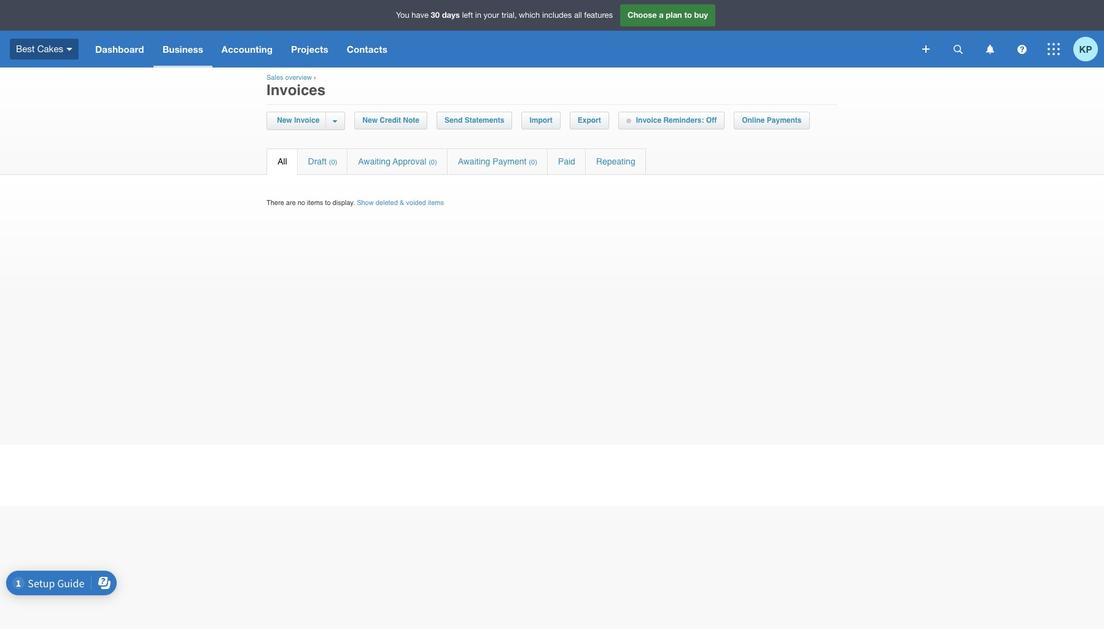 Task type: locate. For each thing, give the bounding box(es) containing it.
are
[[286, 199, 296, 207]]

invoice
[[294, 116, 320, 125], [636, 116, 662, 125]]

2 new from the left
[[363, 116, 378, 125]]

2 (0) from the left
[[429, 159, 437, 167]]

import link
[[523, 112, 560, 129]]

a
[[660, 10, 664, 20]]

(0) for awaiting approval
[[429, 159, 437, 167]]

business button
[[153, 31, 213, 68]]

have
[[412, 11, 429, 20]]

0 horizontal spatial (0)
[[329, 159, 338, 167]]

to left buy
[[685, 10, 693, 20]]

invoice left reminders:
[[636, 116, 662, 125]]

invoice reminders:                                  off
[[636, 116, 717, 125]]

banner containing kp
[[0, 0, 1105, 68]]

(0)
[[329, 159, 338, 167], [429, 159, 437, 167], [529, 159, 538, 167]]

3 (0) from the left
[[529, 159, 538, 167]]

to left display.
[[325, 199, 331, 207]]

best cakes button
[[0, 31, 86, 68]]

1 horizontal spatial invoice
[[636, 116, 662, 125]]

new left credit
[[363, 116, 378, 125]]

deleted
[[376, 199, 398, 207]]

(0) right approval
[[429, 159, 437, 167]]

(0) inside the awaiting approval (0)
[[429, 159, 437, 167]]

new for new credit note
[[363, 116, 378, 125]]

2 horizontal spatial (0)
[[529, 159, 538, 167]]

1 items from the left
[[307, 199, 323, 207]]

send
[[445, 116, 463, 125]]

2 horizontal spatial svg image
[[1018, 45, 1027, 54]]

all
[[575, 11, 582, 20]]

items right the no
[[307, 199, 323, 207]]

(0) inside draft (0)
[[329, 159, 338, 167]]

statements
[[465, 116, 505, 125]]

new
[[277, 116, 292, 125], [363, 116, 378, 125]]

1 horizontal spatial awaiting
[[458, 157, 491, 167]]

awaiting left payment
[[458, 157, 491, 167]]

features
[[585, 11, 613, 20]]

1 vertical spatial to
[[325, 199, 331, 207]]

off
[[707, 116, 717, 125]]

which
[[519, 11, 540, 20]]

dashboard link
[[86, 31, 153, 68]]

plan
[[666, 10, 683, 20]]

2 awaiting from the left
[[458, 157, 491, 167]]

1 horizontal spatial svg image
[[987, 45, 995, 54]]

(0) right payment
[[529, 159, 538, 167]]

(0) right draft
[[329, 159, 338, 167]]

online payments
[[742, 116, 802, 125]]

paid link
[[548, 149, 586, 175]]

0 horizontal spatial items
[[307, 199, 323, 207]]

invoice down invoices
[[294, 116, 320, 125]]

there are no items to display. show deleted & voided items
[[267, 199, 444, 207]]

svg image
[[1048, 43, 1061, 55], [954, 45, 963, 54], [987, 45, 995, 54]]

banner
[[0, 0, 1105, 68]]

draft
[[308, 157, 327, 167]]

online payments link
[[735, 112, 810, 129]]

days
[[442, 10, 460, 20]]

new down invoices
[[277, 116, 292, 125]]

1 horizontal spatial new
[[363, 116, 378, 125]]

0 horizontal spatial new
[[277, 116, 292, 125]]

0 vertical spatial to
[[685, 10, 693, 20]]

to
[[685, 10, 693, 20], [325, 199, 331, 207]]

awaiting left approval
[[358, 157, 391, 167]]

import
[[530, 116, 553, 125]]

export
[[578, 116, 601, 125]]

awaiting
[[358, 157, 391, 167], [458, 157, 491, 167]]

(0) for awaiting payment
[[529, 159, 538, 167]]

trial,
[[502, 11, 517, 20]]

1 horizontal spatial items
[[428, 199, 444, 207]]

1 horizontal spatial svg image
[[923, 45, 930, 53]]

sales overview link
[[267, 74, 312, 82]]

1 horizontal spatial (0)
[[429, 159, 437, 167]]

display.
[[333, 199, 355, 207]]

svg image
[[1018, 45, 1027, 54], [923, 45, 930, 53], [66, 48, 72, 51]]

1 (0) from the left
[[329, 159, 338, 167]]

best
[[16, 43, 35, 54]]

overview
[[285, 74, 312, 82]]

items
[[307, 199, 323, 207], [428, 199, 444, 207]]

0 horizontal spatial invoice
[[294, 116, 320, 125]]

(0) inside awaiting payment (0)
[[529, 159, 538, 167]]

online
[[742, 116, 765, 125]]

reminders:
[[664, 116, 705, 125]]

2 invoice from the left
[[636, 116, 662, 125]]

2 horizontal spatial svg image
[[1048, 43, 1061, 55]]

0 horizontal spatial awaiting
[[358, 157, 391, 167]]

1 new from the left
[[277, 116, 292, 125]]

1 horizontal spatial to
[[685, 10, 693, 20]]

note
[[403, 116, 420, 125]]

send statements
[[445, 116, 505, 125]]

in
[[476, 11, 482, 20]]

items right voided
[[428, 199, 444, 207]]

svg image inside the best cakes popup button
[[66, 48, 72, 51]]

accounting
[[222, 44, 273, 55]]

kp
[[1080, 43, 1093, 54]]

voided
[[406, 199, 426, 207]]

includes
[[543, 11, 572, 20]]

1 awaiting from the left
[[358, 157, 391, 167]]

0 horizontal spatial svg image
[[66, 48, 72, 51]]



Task type: vqa. For each thing, say whether or not it's contained in the screenshot.
New Invoice LINK on the top
yes



Task type: describe. For each thing, give the bounding box(es) containing it.
show deleted & voided items link
[[357, 199, 444, 207]]

awaiting for awaiting approval
[[358, 157, 391, 167]]

there
[[267, 199, 284, 207]]

sales
[[267, 74, 284, 82]]

all
[[278, 157, 287, 167]]

dashboard
[[95, 44, 144, 55]]

your
[[484, 11, 500, 20]]

all link
[[267, 149, 297, 175]]

business
[[163, 44, 203, 55]]

invoices
[[267, 82, 326, 99]]

1 invoice from the left
[[294, 116, 320, 125]]

invoice reminders:                                  off link
[[619, 112, 725, 129]]

repeating
[[597, 157, 636, 167]]

sales overview › invoices
[[267, 74, 326, 99]]

show
[[357, 199, 374, 207]]

new for new invoice
[[277, 116, 292, 125]]

you have 30 days left in your trial, which includes all features
[[396, 10, 613, 20]]

contacts
[[347, 44, 388, 55]]

0 horizontal spatial svg image
[[954, 45, 963, 54]]

2 items from the left
[[428, 199, 444, 207]]

new invoice link
[[274, 112, 326, 129]]

awaiting payment (0)
[[458, 157, 538, 167]]

projects button
[[282, 31, 338, 68]]

no
[[298, 199, 305, 207]]

best cakes
[[16, 43, 63, 54]]

accounting button
[[213, 31, 282, 68]]

new invoice
[[277, 116, 320, 125]]

choose a plan to buy
[[628, 10, 709, 20]]

contacts button
[[338, 31, 397, 68]]

awaiting for awaiting payment
[[458, 157, 491, 167]]

new credit note
[[363, 116, 420, 125]]

approval
[[393, 157, 427, 167]]

left
[[462, 11, 473, 20]]

30
[[431, 10, 440, 20]]

payments
[[767, 116, 802, 125]]

&
[[400, 199, 404, 207]]

paid
[[558, 157, 576, 167]]

send statements link
[[438, 112, 512, 129]]

new credit note link
[[355, 112, 427, 129]]

cakes
[[37, 43, 63, 54]]

projects
[[291, 44, 329, 55]]

buy
[[695, 10, 709, 20]]

›
[[314, 74, 316, 82]]

draft (0)
[[308, 157, 338, 167]]

export link
[[571, 112, 609, 129]]

to inside banner
[[685, 10, 693, 20]]

payment
[[493, 157, 527, 167]]

kp button
[[1074, 31, 1105, 68]]

choose
[[628, 10, 657, 20]]

you
[[396, 11, 410, 20]]

awaiting approval (0)
[[358, 157, 437, 167]]

credit
[[380, 116, 401, 125]]

0 horizontal spatial to
[[325, 199, 331, 207]]

repeating link
[[586, 149, 646, 175]]



